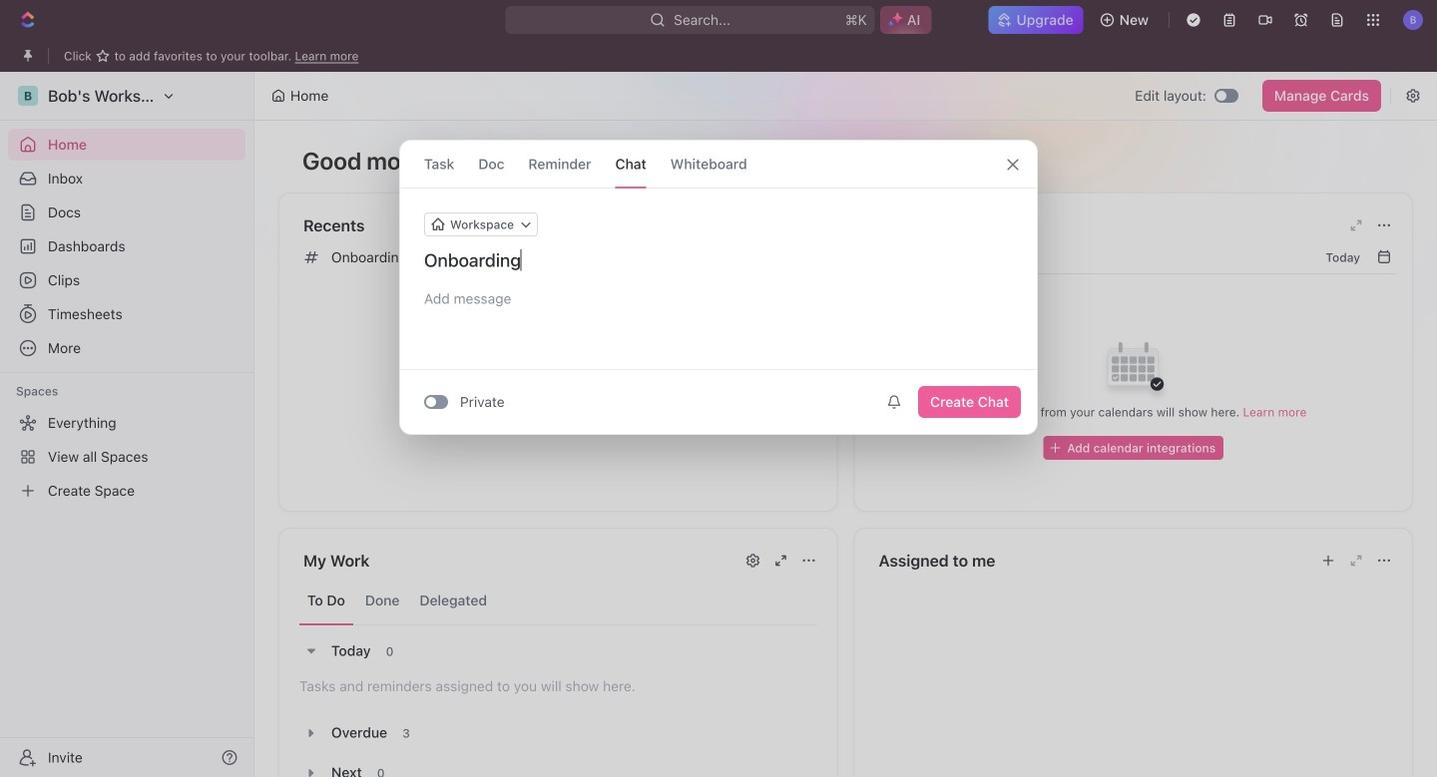 Task type: locate. For each thing, give the bounding box(es) containing it.
tree
[[8, 407, 246, 507]]

dialog
[[399, 140, 1038, 435]]

tree inside sidebar navigation
[[8, 407, 246, 507]]

tab list
[[299, 577, 817, 626]]



Task type: vqa. For each thing, say whether or not it's contained in the screenshot.
TREE inside SIDEBAR navigation
yes



Task type: describe. For each thing, give the bounding box(es) containing it.
sidebar navigation
[[0, 72, 255, 778]]

Name this Chat... field
[[400, 249, 1037, 272]]



